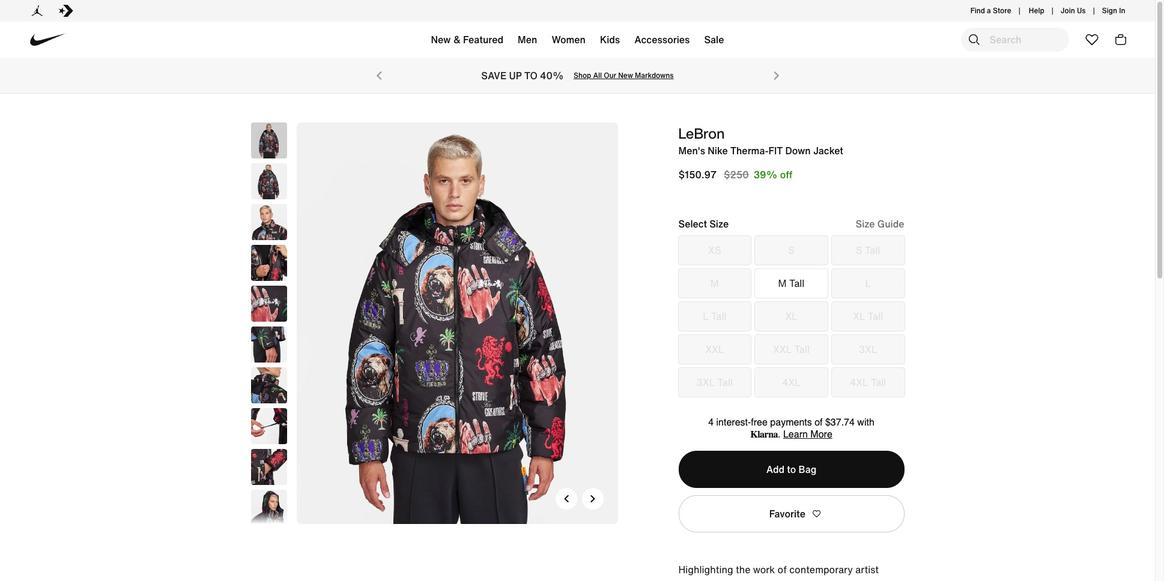 Task type: locate. For each thing, give the bounding box(es) containing it.
to left bag
[[787, 462, 796, 477]]

jordan image
[[30, 4, 44, 18]]

1 m from the left
[[710, 276, 719, 291]]

lebron up $150.97
[[678, 123, 725, 144]]

l for l
[[865, 276, 871, 291]]

s up the m tall
[[788, 243, 795, 258]]

| left "join"
[[1052, 5, 1053, 16]]

accessories link
[[627, 25, 697, 59]]

1 vertical spatial new
[[618, 70, 633, 80]]

3xl tall
[[696, 375, 733, 390]]

1 vertical spatial 3xl
[[696, 375, 715, 390]]

xs
[[708, 243, 721, 258]]

$37.74
[[825, 417, 855, 428]]

down
[[785, 143, 811, 158]]

save
[[481, 68, 507, 83]]

join
[[1061, 5, 1075, 16]]

1 horizontal spatial 3xl
[[859, 342, 877, 357]]

more
[[810, 429, 832, 440]]

| for join us
[[1093, 5, 1095, 16]]

lebron inside the 'highlighting the work of contemporary artist jacob rochester, our lebron collection bring'
[[778, 579, 810, 581]]

tall
[[865, 243, 880, 258], [789, 276, 804, 291], [711, 309, 726, 324], [868, 309, 883, 324], [794, 342, 810, 357], [717, 375, 733, 390], [871, 375, 886, 390]]

1 4xl from the left
[[782, 375, 801, 390]]

1 xxl from the left
[[705, 342, 724, 357]]

select
[[678, 217, 707, 231]]

40%
[[540, 68, 564, 83]]

0 vertical spatial 3xl
[[859, 342, 877, 357]]

1 horizontal spatial |
[[1052, 5, 1053, 16]]

favorite
[[769, 507, 805, 521]]

1 xl from the left
[[785, 309, 797, 324]]

2 size from the left
[[856, 217, 875, 231]]

2 | from the left
[[1052, 5, 1053, 16]]

4xl tall
[[850, 375, 886, 390]]

3xl up 4xl tall
[[859, 342, 877, 357]]

xxl
[[705, 342, 724, 357], [773, 342, 792, 357]]

1 horizontal spatial size
[[856, 217, 875, 231]]

0 horizontal spatial lebron
[[678, 123, 725, 144]]

4xl down xxl tall
[[782, 375, 801, 390]]

xl
[[785, 309, 797, 324], [853, 309, 865, 324]]

to inside button
[[787, 462, 796, 477]]

up
[[509, 68, 522, 83]]

0 horizontal spatial m
[[710, 276, 719, 291]]

size left the guide
[[856, 217, 875, 231]]

favorites image
[[1084, 32, 1099, 47]]

3 | from the left
[[1093, 5, 1095, 16]]

1 vertical spatial l
[[703, 309, 709, 324]]

highlighting the work of contemporary artist jacob rochester, our lebron collection bring
[[678, 563, 904, 581]]

0 vertical spatial l
[[865, 276, 871, 291]]

guide
[[877, 217, 904, 231]]

next image
[[589, 496, 596, 503]]

0 horizontal spatial l
[[703, 309, 709, 324]]

2 s from the left
[[856, 243, 862, 258]]

$250 39% off
[[724, 167, 792, 182]]

new right our
[[618, 70, 633, 80]]

2 xl from the left
[[853, 309, 865, 324]]

3xl up 4
[[696, 375, 715, 390]]

bag
[[799, 462, 816, 477]]

interest-
[[716, 417, 751, 428]]

4xl for 4xl tall
[[850, 375, 868, 390]]

2 4xl from the left
[[850, 375, 868, 390]]

1 horizontal spatial to
[[787, 462, 796, 477]]

1 horizontal spatial m
[[778, 276, 787, 291]]

l for l tall
[[703, 309, 709, 324]]

highlighting
[[678, 563, 733, 577]]

1 horizontal spatial xl
[[853, 309, 865, 324]]

4 interest-free payments of $37.74 with klarna . learn more
[[708, 417, 874, 440]]

tall for 4xl tall
[[871, 375, 886, 390]]

1 horizontal spatial xxl
[[773, 342, 792, 357]]

0 horizontal spatial s
[[788, 243, 795, 258]]

a
[[987, 5, 991, 16]]

| for help
[[1052, 5, 1053, 16]]

tall for 3xl tall
[[717, 375, 733, 390]]

.
[[778, 429, 781, 440]]

0 vertical spatial lebron
[[678, 123, 725, 144]]

0 horizontal spatial size
[[709, 217, 729, 231]]

0 horizontal spatial of
[[778, 563, 787, 577]]

join us
[[1061, 5, 1086, 16]]

of up more at bottom right
[[815, 417, 823, 428]]

size guide
[[856, 217, 904, 231]]

converse image
[[59, 4, 73, 18]]

help
[[1029, 5, 1044, 16]]

s down size guide
[[856, 243, 862, 258]]

$150.97
[[678, 167, 717, 182]]

xxl for xxl
[[705, 342, 724, 357]]

rochester,
[[709, 579, 757, 581]]

size
[[709, 217, 729, 231], [856, 217, 875, 231]]

| left help
[[1018, 5, 1020, 16]]

xxl for xxl tall
[[773, 342, 792, 357]]

s tall
[[856, 243, 880, 258]]

free
[[751, 417, 768, 428]]

3xl for 3xl tall
[[696, 375, 715, 390]]

of right work
[[778, 563, 787, 577]]

to right the up
[[524, 68, 538, 83]]

1 horizontal spatial new
[[618, 70, 633, 80]]

new & featured
[[431, 32, 503, 47]]

lebron
[[678, 123, 725, 144], [778, 579, 810, 581]]

menu bar
[[204, 24, 951, 60]]

favorite button
[[678, 495, 904, 533]]

4xl
[[782, 375, 801, 390], [850, 375, 868, 390]]

1 horizontal spatial of
[[815, 417, 823, 428]]

l
[[865, 276, 871, 291], [703, 309, 709, 324]]

tall for xxl tall
[[794, 342, 810, 357]]

0 vertical spatial of
[[815, 417, 823, 428]]

new left the &
[[431, 32, 451, 47]]

1 size from the left
[[709, 217, 729, 231]]

&
[[453, 32, 461, 47]]

lebron men's nike therma-fit down jacket image
[[251, 123, 287, 159], [296, 123, 618, 524], [251, 163, 287, 199], [251, 204, 287, 240], [251, 245, 287, 281], [251, 286, 287, 322], [251, 327, 287, 363], [251, 368, 287, 404], [251, 408, 287, 444], [251, 449, 287, 485], [251, 490, 287, 526]]

0 vertical spatial new
[[431, 32, 451, 47]]

1 vertical spatial of
[[778, 563, 787, 577]]

4xl up the with
[[850, 375, 868, 390]]

0 horizontal spatial |
[[1018, 5, 1020, 16]]

0 horizontal spatial 3xl
[[696, 375, 715, 390]]

1 vertical spatial lebron
[[778, 579, 810, 581]]

1 horizontal spatial 4xl
[[850, 375, 868, 390]]

add
[[766, 462, 784, 477]]

new
[[431, 32, 451, 47], [618, 70, 633, 80]]

size guide link
[[856, 217, 904, 231]]

find a store
[[970, 5, 1011, 16]]

size right select
[[709, 217, 729, 231]]

to
[[524, 68, 538, 83], [787, 462, 796, 477]]

0 horizontal spatial new
[[431, 32, 451, 47]]

3xl
[[859, 342, 877, 357], [696, 375, 715, 390]]

m for m
[[710, 276, 719, 291]]

0 horizontal spatial 4xl
[[782, 375, 801, 390]]

1 | from the left
[[1018, 5, 1020, 16]]

1 horizontal spatial l
[[865, 276, 871, 291]]

xl tall
[[853, 309, 883, 324]]

Search Products text field
[[961, 28, 1069, 52]]

s
[[788, 243, 795, 258], [856, 243, 862, 258]]

accessories
[[634, 32, 690, 47]]

off
[[780, 167, 792, 182]]

1 horizontal spatial lebron
[[778, 579, 810, 581]]

men
[[518, 32, 537, 47]]

select size
[[678, 217, 729, 231]]

1 s from the left
[[788, 243, 795, 258]]

39%
[[754, 167, 778, 182]]

2 horizontal spatial |
[[1093, 5, 1095, 16]]

1 vertical spatial to
[[787, 462, 796, 477]]

2 xxl from the left
[[773, 342, 792, 357]]

3xl for 3xl
[[859, 342, 877, 357]]

0 horizontal spatial xxl
[[705, 342, 724, 357]]

0 horizontal spatial to
[[524, 68, 538, 83]]

| right us
[[1093, 5, 1095, 16]]

in
[[1119, 5, 1125, 16]]

1 horizontal spatial s
[[856, 243, 862, 258]]

m
[[710, 276, 719, 291], [778, 276, 787, 291]]

|
[[1018, 5, 1020, 16], [1052, 5, 1053, 16], [1093, 5, 1095, 16]]

0 vertical spatial to
[[524, 68, 538, 83]]

2 m from the left
[[778, 276, 787, 291]]

0 horizontal spatial xl
[[785, 309, 797, 324]]

lebron right our
[[778, 579, 810, 581]]

our
[[760, 579, 775, 581]]



Task type: describe. For each thing, give the bounding box(es) containing it.
xl for xl tall
[[853, 309, 865, 324]]

open search modal image
[[967, 32, 981, 47]]

s for s
[[788, 243, 795, 258]]

tall for xl tall
[[868, 309, 883, 324]]

men's
[[678, 143, 705, 158]]

fit
[[769, 143, 783, 158]]

save up to 40%
[[481, 68, 564, 83]]

women
[[552, 32, 586, 47]]

women link
[[544, 25, 593, 59]]

xxl tall
[[773, 342, 810, 357]]

men link
[[511, 25, 544, 59]]

work
[[753, 563, 775, 577]]

sign in
[[1102, 5, 1125, 16]]

the
[[736, 563, 750, 577]]

klarna
[[750, 429, 778, 440]]

shop all our new markdowns link
[[574, 70, 674, 80]]

learn more button
[[783, 429, 832, 440]]

4
[[708, 417, 714, 428]]

m tall
[[778, 276, 804, 291]]

all
[[593, 70, 602, 80]]

add to bag button
[[678, 451, 904, 488]]

s for s tall
[[856, 243, 862, 258]]

kids
[[600, 32, 620, 47]]

previous image
[[562, 496, 570, 503]]

markdowns
[[635, 70, 674, 80]]

lebron men's nike therma-fit down jacket
[[678, 123, 843, 158]]

jacob
[[678, 579, 706, 581]]

xl for xl
[[785, 309, 797, 324]]

tall for s tall
[[865, 243, 880, 258]]

add to bag
[[766, 462, 816, 477]]

$250
[[724, 167, 749, 182]]

new & featured link
[[424, 25, 511, 59]]

therma-
[[730, 143, 769, 158]]

jacket
[[813, 143, 843, 158]]

menu bar containing new & featured
[[204, 24, 951, 60]]

sign
[[1102, 5, 1117, 16]]

contemporary
[[789, 563, 853, 577]]

kids link
[[593, 25, 627, 59]]

shop all our new markdowns
[[574, 70, 674, 80]]

nike home page image
[[24, 16, 71, 64]]

lebron inside lebron men's nike therma-fit down jacket
[[678, 123, 725, 144]]

of inside 4 interest-free payments of $37.74 with klarna . learn more
[[815, 417, 823, 428]]

of inside the 'highlighting the work of contemporary artist jacob rochester, our lebron collection bring'
[[778, 563, 787, 577]]

collection
[[813, 579, 857, 581]]

tall for m tall
[[789, 276, 804, 291]]

| for find a store
[[1018, 5, 1020, 16]]

featured
[[463, 32, 503, 47]]

sign in button
[[1102, 1, 1125, 21]]

l tall
[[703, 309, 726, 324]]

4xl for 4xl
[[782, 375, 801, 390]]

us
[[1077, 5, 1086, 16]]

artist
[[855, 563, 879, 577]]

payments
[[770, 417, 812, 428]]

help link
[[1024, 3, 1049, 19]]

sale
[[704, 32, 724, 47]]

our
[[604, 70, 616, 80]]

find
[[970, 5, 985, 16]]

join us link
[[1061, 1, 1086, 21]]

tall for l tall
[[711, 309, 726, 324]]

find a store link
[[968, 1, 1014, 21]]

store
[[993, 5, 1011, 16]]

m for m tall
[[778, 276, 787, 291]]

shop
[[574, 70, 591, 80]]

nike
[[708, 143, 728, 158]]

learn
[[783, 429, 808, 440]]

sale link
[[697, 25, 731, 59]]

with
[[857, 417, 874, 428]]



Task type: vqa. For each thing, say whether or not it's contained in the screenshot.
Select Size
yes



